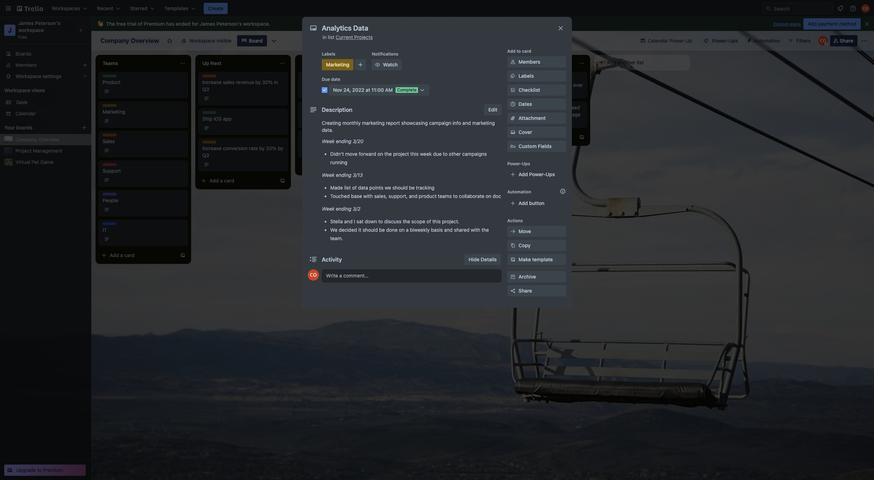 Task type: vqa. For each thing, say whether or not it's contained in the screenshot.
sales,
yes



Task type: describe. For each thing, give the bounding box(es) containing it.
0 vertical spatial share button
[[831, 35, 858, 46]]

sales
[[223, 79, 235, 85]]

project.
[[442, 218, 460, 224]]

0 vertical spatial premium
[[144, 21, 165, 27]]

develop engineering blog link
[[302, 79, 384, 86]]

brand
[[302, 109, 316, 115]]

the up landing
[[562, 104, 569, 110]]

1 vertical spatial ups
[[522, 161, 531, 166]]

product for brand guidelines
[[302, 104, 319, 109]]

table link
[[15, 99, 87, 106]]

data
[[324, 138, 335, 144]]

create
[[208, 5, 224, 11]]

edit button
[[485, 104, 502, 115]]

1 horizontal spatial in
[[323, 34, 327, 40]]

2022 for aug 20, 2022
[[427, 148, 437, 153]]

aug 20, 2022
[[411, 148, 437, 153]]

a for add a card button under it link on the left top
[[120, 252, 123, 258]]

a for add a card button underneath didn't
[[320, 164, 323, 169]]

2 horizontal spatial color: green, title: "product" element
[[302, 104, 319, 109]]

marketing inside product marketing brand guidelines
[[318, 104, 338, 109]]

0 horizontal spatial overview
[[38, 136, 59, 142]]

on inside didn't move forward on the project this week due to other campaigns running
[[378, 151, 383, 157]]

the right shared
[[482, 227, 489, 233]]

data.
[[322, 127, 334, 133]]

conversion
[[223, 145, 248, 151]]

visible
[[217, 38, 232, 44]]

upgrade to premium
[[16, 467, 63, 473]]

1 horizontal spatial peterson's
[[217, 21, 242, 27]]

due date
[[322, 77, 341, 82]]

product
[[419, 193, 437, 199]]

project management
[[15, 148, 63, 154]]

it link
[[103, 226, 184, 234]]

actions
[[508, 218, 523, 223]]

james inside james peterson's workspace free
[[18, 20, 34, 26]]

in inside sales increase sales revenue by 30% in q3
[[274, 79, 278, 85]]

decided
[[339, 227, 357, 233]]

doc
[[493, 193, 502, 199]]

edit
[[489, 107, 498, 113]]

color: green, title: "product" element for product
[[103, 75, 119, 80]]

we
[[331, 227, 338, 233]]

2022 for oct 17, 2022
[[326, 118, 336, 123]]

increase sales revenue by 30% in q3 link
[[203, 79, 284, 93]]

template
[[533, 256, 553, 262]]

ended
[[176, 21, 191, 27]]

company inside text field
[[101, 37, 129, 44]]

app
[[223, 116, 232, 122]]

with inside made list of data points we should be tracking touched base with sales, support, and product teams to collaborate on doc
[[364, 193, 373, 199]]

banner containing 👋
[[91, 17, 875, 31]]

date
[[331, 77, 341, 82]]

1 marketing from the left
[[362, 120, 385, 126]]

power-ups button
[[699, 35, 743, 46]]

engineering
[[322, 79, 349, 85]]

support inside bravo to tom for answering the most customer support emails ever received in one day!
[[538, 82, 557, 88]]

create from template… image for add a card button under it link on the left top
[[180, 252, 186, 258]]

add a card button down increase conversion rate by 20% by q3 link
[[198, 175, 277, 186]]

james peterson's workspace link
[[18, 20, 62, 33]]

scope
[[412, 218, 426, 224]]

0 vertical spatial christina overa (christinaovera) image
[[819, 36, 829, 46]]

👋
[[97, 21, 103, 27]]

2 marketing from the left
[[473, 120, 495, 126]]

card up the custom
[[524, 134, 534, 140]]

of inside made list of data points we should be tracking touched base with sales, support, and product teams to collaborate on doc
[[352, 185, 357, 191]]

color: blue, title: "it" element for it
[[103, 222, 117, 228]]

it for develop
[[302, 75, 306, 80]]

and inside made list of data points we should be tracking touched base with sales, support, and product teams to collaborate on doc
[[409, 193, 418, 199]]

made list of data points we should be tracking touched base with sales, support, and product teams to collaborate on doc
[[331, 185, 502, 199]]

sm image for move
[[510, 228, 517, 235]]

power-ups inside power-ups button
[[713, 38, 739, 44]]

on inside made list of data points we should be tracking touched base with sales, support, and product teams to collaborate on doc
[[486, 193, 492, 199]]

add a card up the custom
[[509, 134, 534, 140]]

create from template… image
[[280, 178, 286, 184]]

ending for 3/2
[[336, 206, 352, 212]]

project
[[393, 151, 409, 157]]

marketing for marketing
[[326, 62, 350, 68]]

Mar 20, 2022 checkbox
[[402, 87, 439, 96]]

and left 'i'
[[344, 218, 353, 224]]

workspace for workspace views
[[4, 87, 30, 93]]

project
[[15, 148, 32, 154]]

color: orange, title: "sales" element for increase
[[203, 75, 217, 80]]

add board image
[[82, 125, 87, 130]]

power- inside 'link'
[[670, 38, 686, 44]]

trial
[[127, 21, 136, 27]]

add a card button down it link on the left top
[[98, 250, 177, 261]]

in inside bravo to tom for answering the most customer support emails ever received in one day!
[[523, 89, 527, 95]]

marketing up sales sales
[[103, 109, 125, 115]]

overview inside text field
[[131, 37, 159, 44]]

1 horizontal spatial members
[[519, 59, 541, 65]]

this inside didn't move forward on the project this week due to other campaigns running
[[411, 151, 419, 157]]

sm image for make template
[[510, 256, 517, 263]]

add another list button
[[595, 55, 691, 70]]

explore plans
[[774, 21, 802, 27]]

search image
[[767, 6, 772, 11]]

by for 20%
[[259, 145, 265, 151]]

the left "scope"
[[403, 218, 411, 224]]

0 horizontal spatial christina overa (christinaovera) image
[[308, 269, 319, 281]]

for for bravo to tom for answering the most customer support emails ever received in one day!
[[533, 75, 540, 81]]

peterson's inside james peterson's workspace free
[[35, 20, 60, 26]]

new
[[541, 111, 550, 117]]

1 horizontal spatial james
[[200, 21, 215, 27]]

explore plans button
[[774, 20, 802, 28]]

to inside "stella and i sat down to discuss the scope of this project. we decided it should be done on a biweekly basis and shared with the team."
[[379, 218, 383, 224]]

show menu image
[[862, 37, 869, 44]]

bravo for and
[[502, 104, 515, 110]]

3/2
[[353, 206, 361, 212]]

1 vertical spatial company
[[15, 136, 37, 142]]

description
[[322, 107, 353, 113]]

2 people from the top
[[103, 197, 118, 203]]

list inside button
[[638, 59, 644, 65]]

creating
[[322, 120, 341, 126]]

sat
[[357, 218, 364, 224]]

automation inside button
[[754, 38, 781, 44]]

sm image for members
[[510, 58, 517, 65]]

support support
[[103, 163, 121, 174]]

24, for nov 24, 2022
[[320, 148, 326, 153]]

add power-ups
[[519, 171, 555, 177]]

to inside bravo to lauren for taking the lead and finishing the new landing page design!
[[516, 104, 521, 110]]

support inside support support
[[103, 163, 119, 168]]

0 horizontal spatial power-ups
[[508, 161, 531, 166]]

increase for increase sales revenue by 30% in q3
[[203, 79, 222, 85]]

another
[[618, 59, 636, 65]]

copy
[[519, 242, 531, 248]]

product marketing brand guidelines
[[302, 104, 341, 115]]

card up tom
[[523, 49, 532, 54]]

move
[[519, 228, 532, 234]]

current projects link
[[336, 34, 373, 40]]

data
[[358, 185, 368, 191]]

workspace visible
[[190, 38, 232, 44]]

oct for brand
[[311, 118, 318, 123]]

on inside "stella and i sat down to discuss the scope of this project. we decided it should be done on a biweekly basis and shared with the team."
[[399, 227, 405, 233]]

add a card for add a card button under it link on the left top
[[110, 252, 135, 258]]

nov for nov 24, 2022 at 11:00 am
[[333, 87, 343, 93]]

calendar for calendar power-up
[[649, 38, 669, 44]]

stella and i sat down to discuss the scope of this project. we decided it should be done on a biweekly basis and shared with the team.
[[331, 218, 489, 241]]

create from template… image for add a card button on top of the custom fields
[[580, 134, 585, 140]]

lead
[[571, 104, 580, 110]]

week for week ending 3/13
[[322, 172, 335, 178]]

support up color: purple, title: "people" element
[[103, 168, 121, 174]]

upgrade
[[16, 467, 36, 473]]

at
[[366, 87, 371, 93]]

11:00
[[372, 87, 384, 93]]

company overview inside company overview link
[[15, 136, 59, 142]]

sales,
[[375, 193, 388, 199]]

power- inside button
[[713, 38, 729, 44]]

filters
[[797, 38, 812, 44]]

and down project.
[[445, 227, 453, 233]]

touched
[[331, 193, 350, 199]]

lauren
[[522, 104, 538, 110]]

week ending 3/13
[[322, 172, 363, 178]]

bravo to tom for answering the most customer support emails ever received in one day!
[[502, 75, 584, 95]]

👋 the free trial of premium has ended for james peterson's workspace .
[[97, 21, 271, 27]]

workspace navigation collapse icon image
[[77, 25, 87, 35]]

hide details
[[469, 256, 497, 262]]

game
[[40, 159, 54, 165]]

color: purple, title: "people" element
[[103, 193, 117, 198]]

sales sales
[[103, 134, 115, 144]]

0 vertical spatial share
[[841, 38, 854, 44]]

0 vertical spatial for
[[192, 21, 199, 27]]

sales increase sales revenue by 30% in q3
[[203, 75, 278, 92]]

hide details link
[[465, 254, 501, 265]]

blog
[[351, 79, 361, 85]]

1 vertical spatial share
[[519, 288, 533, 294]]

j
[[8, 26, 12, 34]]

1 vertical spatial share button
[[508, 285, 567, 296]]

company overview inside the company overview text field
[[101, 37, 159, 44]]

to inside made list of data points we should be tracking touched base with sales, support, and product teams to collaborate on doc
[[454, 193, 458, 199]]

the
[[106, 21, 115, 27]]

we
[[385, 185, 392, 191]]

teams
[[438, 193, 452, 199]]

3/13
[[353, 172, 363, 178]]

ending for 3/13
[[336, 172, 352, 178]]

website redesign link
[[402, 79, 484, 86]]

and inside bravo to lauren for taking the lead and finishing the new landing page design!
[[502, 111, 511, 117]]

plans
[[791, 21, 802, 27]]

christina overa (christinaovera) image
[[862, 4, 871, 13]]

filters button
[[787, 35, 814, 46]]

your
[[4, 124, 15, 130]]

Board name text field
[[97, 35, 163, 46]]

card for add a card button underneath increase conversion rate by 20% by q3 link
[[224, 178, 235, 184]]

revenue
[[236, 79, 254, 85]]

add a card for add a card button underneath increase conversion rate by 20% by q3 link
[[210, 178, 235, 184]]

showcasing
[[402, 120, 428, 126]]

analytics data link
[[302, 138, 384, 145]]

by for 30%
[[256, 79, 261, 85]]

add to card
[[508, 49, 532, 54]]

method
[[840, 21, 857, 27]]

sales for increase
[[203, 75, 214, 80]]

with inside "stella and i sat down to discuss the scope of this project. we decided it should be done on a biweekly basis and shared with the team."
[[471, 227, 481, 233]]

1 horizontal spatial members link
[[508, 56, 567, 68]]

to inside bravo to tom for answering the most customer support emails ever received in one day!
[[516, 75, 521, 81]]



Task type: locate. For each thing, give the bounding box(es) containing it.
share down archive
[[519, 288, 533, 294]]

0 vertical spatial be
[[409, 185, 415, 191]]

product for ship ios app
[[203, 111, 219, 116]]

1 vertical spatial in
[[274, 79, 278, 85]]

Aug 20, 2022 checkbox
[[402, 146, 440, 155]]

points
[[370, 185, 384, 191]]

boards link
[[0, 48, 91, 59]]

add
[[809, 21, 818, 27], [508, 49, 516, 54], [608, 59, 617, 65], [509, 134, 519, 140], [309, 164, 319, 169], [519, 171, 528, 177], [210, 178, 219, 184], [519, 200, 528, 206], [110, 252, 119, 258]]

add a card button down didn't
[[298, 161, 377, 172]]

support,
[[389, 193, 408, 199]]

1 vertical spatial 24,
[[320, 148, 326, 153]]

color: orange, title: "sales" element left "sales"
[[203, 75, 217, 80]]

0 horizontal spatial peterson's
[[35, 20, 60, 26]]

1 people from the top
[[103, 193, 117, 198]]

ending for 3/20
[[336, 138, 352, 144]]

marketing inside marketing marketing
[[103, 104, 123, 109]]

1 horizontal spatial overview
[[131, 37, 159, 44]]

1 vertical spatial 20,
[[420, 148, 426, 153]]

to inside 'link'
[[37, 467, 42, 473]]

nov 24, 2022
[[311, 148, 338, 153]]

people down support support
[[103, 193, 117, 198]]

color: yellow, title: "marketing" element down product product
[[103, 104, 123, 109]]

0 notifications image
[[837, 4, 845, 13]]

analytics
[[302, 138, 323, 144]]

20, inside option
[[420, 148, 426, 153]]

1 vertical spatial christina overa (christinaovera) image
[[308, 269, 319, 281]]

workspace inside james peterson's workspace free
[[18, 27, 44, 33]]

1 20, from the top
[[420, 89, 426, 94]]

james peterson's workspace free
[[18, 20, 62, 40]]

24, down develop engineering blog link
[[344, 87, 351, 93]]

0 vertical spatial mar
[[411, 89, 418, 94]]

premium inside 'link'
[[43, 467, 63, 473]]

list for made list of data points we should be tracking touched base with sales, support, and product teams to collaborate on doc
[[345, 185, 351, 191]]

1 horizontal spatial color: orange, title: "sales" element
[[203, 75, 217, 80]]

increase inside "marketing increase conversion rate by 20% by q3"
[[203, 145, 222, 151]]

members down add to card
[[519, 59, 541, 65]]

0 vertical spatial increase
[[203, 79, 222, 85]]

2022 for nov 24, 2022
[[327, 148, 338, 153]]

marketing link
[[103, 108, 184, 115]]

0 vertical spatial workspace
[[243, 21, 269, 27]]

2 horizontal spatial in
[[523, 89, 527, 95]]

calendar
[[649, 38, 669, 44], [15, 110, 36, 116]]

1 horizontal spatial ups
[[546, 171, 555, 177]]

marketing for marketing increase conversion rate by 20% by q3
[[203, 141, 223, 146]]

Nov 24, 2022 checkbox
[[302, 146, 340, 155]]

2022 right 18,
[[326, 89, 336, 94]]

open information menu image
[[850, 5, 857, 12]]

0 horizontal spatial calendar
[[15, 110, 36, 116]]

1 vertical spatial color: green, title: "product" element
[[302, 104, 319, 109]]

1 vertical spatial for
[[533, 75, 540, 81]]

0 vertical spatial of
[[138, 21, 143, 27]]

bravo to tom for answering the most customer support emails ever received in one day! link
[[502, 75, 584, 96]]

20, for aug
[[420, 148, 426, 153]]

of left 'data'
[[352, 185, 357, 191]]

0 horizontal spatial company overview
[[15, 136, 59, 142]]

2022 for oct 18, 2022
[[326, 89, 336, 94]]

2 20, from the top
[[420, 148, 426, 153]]

your boards
[[4, 124, 33, 130]]

2022 inside aug 20, 2022 option
[[427, 148, 437, 153]]

on
[[378, 151, 383, 157], [486, 193, 492, 199], [399, 227, 405, 233]]

it for it
[[103, 222, 107, 228]]

i
[[354, 218, 356, 224]]

Oct 18, 2022 checkbox
[[302, 87, 339, 96]]

your boards with 3 items element
[[4, 123, 71, 132]]

1 sm image from the top
[[510, 72, 517, 79]]

workspace inside button
[[190, 38, 215, 44]]

be inside made list of data points we should be tracking touched base with sales, support, and product teams to collaborate on doc
[[409, 185, 415, 191]]

customer
[[515, 82, 537, 88]]

0 horizontal spatial create from template… image
[[180, 252, 186, 258]]

product for product
[[103, 75, 119, 80]]

archive
[[519, 274, 537, 280]]

0 vertical spatial color: green, title: "product" element
[[103, 75, 119, 80]]

color: yellow, title: "marketing" element for marketing
[[103, 104, 123, 109]]

button
[[530, 200, 545, 206]]

0 vertical spatial should
[[393, 185, 408, 191]]

collaborate
[[459, 193, 485, 199]]

sm image for watch
[[374, 61, 381, 68]]

sm image inside watch button
[[374, 61, 381, 68]]

color: yellow, title: "marketing" element for increase conversion rate by 20% by q3
[[203, 141, 223, 146]]

0 horizontal spatial list
[[328, 34, 335, 40]]

workspace for workspace visible
[[190, 38, 215, 44]]

card down increase conversion rate by 20% by q3 link
[[224, 178, 235, 184]]

product inside product marketing brand guidelines
[[302, 104, 319, 109]]

sm image down actions
[[510, 228, 517, 235]]

2022 for nov 24, 2022 at 11:00 am
[[353, 87, 365, 93]]

in right the 30%
[[274, 79, 278, 85]]

1 vertical spatial create from template… image
[[180, 252, 186, 258]]

mar for mar 20, 2022
[[411, 89, 418, 94]]

Oct 17, 2022 checkbox
[[302, 117, 338, 125]]

mar inside mar 23, 2022 "option"
[[411, 118, 418, 123]]

2 q3 from the top
[[203, 152, 209, 158]]

create from template… image
[[580, 134, 585, 140], [180, 252, 186, 258]]

product inside product product
[[103, 75, 119, 80]]

2022 right aug
[[427, 148, 437, 153]]

sm image inside archive "link"
[[510, 273, 517, 280]]

0 vertical spatial power-ups
[[713, 38, 739, 44]]

None text field
[[319, 22, 551, 34]]

Search field
[[772, 3, 834, 14]]

a inside "stella and i sat down to discuss the scope of this project. we decided it should be done on a biweekly basis and shared with the team."
[[406, 227, 409, 233]]

2022 inside the oct 17, 2022 option
[[326, 118, 336, 123]]

1 bravo from the top
[[502, 75, 515, 81]]

calendar for calendar
[[15, 110, 36, 116]]

increase left "sales"
[[203, 79, 222, 85]]

people inside people people
[[103, 193, 117, 198]]

list for in list current projects
[[328, 34, 335, 40]]

1 increase from the top
[[203, 79, 222, 85]]

for inside bravo to lauren for taking the lead and finishing the new landing page design!
[[539, 104, 546, 110]]

1 horizontal spatial color: green, title: "product" element
[[203, 111, 219, 116]]

week up nov 24, 2022 on the top of the page
[[322, 138, 335, 144]]

color: orange, title: "sales" element for sales
[[103, 134, 117, 139]]

0 horizontal spatial should
[[363, 227, 378, 233]]

company overview link
[[15, 136, 87, 143]]

by left the 30%
[[256, 79, 261, 85]]

board link
[[237, 35, 267, 46]]

marketing inside marketing analytics data
[[302, 134, 323, 139]]

0 vertical spatial overview
[[131, 37, 159, 44]]

Mar 23, 2022 checkbox
[[402, 117, 439, 125]]

the
[[565, 75, 573, 81], [562, 104, 569, 110], [532, 111, 540, 117], [385, 151, 392, 157], [403, 218, 411, 224], [482, 227, 489, 233]]

2 vertical spatial of
[[427, 218, 432, 224]]

members link up labels link
[[508, 56, 567, 68]]

one
[[528, 89, 537, 95]]

18,
[[319, 89, 325, 94]]

people up it it
[[103, 197, 118, 203]]

1 oct from the top
[[311, 89, 318, 94]]

1 vertical spatial nov
[[311, 148, 319, 153]]

calendar inside 'link'
[[649, 38, 669, 44]]

1 vertical spatial workspace
[[4, 87, 30, 93]]

sm image for cover
[[510, 129, 517, 136]]

color: red, title: "support" element
[[103, 163, 119, 168]]

sm image
[[510, 58, 517, 65], [374, 61, 381, 68], [510, 242, 517, 249], [510, 256, 517, 263], [510, 273, 517, 280]]

ending right data
[[336, 138, 352, 144]]

0 horizontal spatial color: orange, title: "sales" element
[[103, 134, 117, 139]]

1 vertical spatial on
[[486, 193, 492, 199]]

1 vertical spatial oct
[[311, 118, 318, 123]]

1 vertical spatial mar
[[411, 118, 418, 123]]

q3 for increase conversion rate by 20% by q3
[[203, 152, 209, 158]]

1 vertical spatial bravo
[[502, 104, 515, 110]]

virtual pet game link
[[15, 159, 87, 166]]

add a card for add a card button underneath didn't
[[309, 164, 334, 169]]

1 horizontal spatial calendar
[[649, 38, 669, 44]]

2 vertical spatial in
[[523, 89, 527, 95]]

workspace views
[[4, 87, 45, 93]]

1 horizontal spatial automation
[[754, 38, 781, 44]]

sales for sales
[[103, 134, 114, 139]]

to right upgrade
[[37, 467, 42, 473]]

free
[[18, 34, 27, 40]]

color: blue, title: "it" element for develop
[[302, 75, 316, 80]]

activity
[[322, 256, 342, 263]]

color: green, title: "product" element up the oct 17, 2022 option
[[302, 104, 319, 109]]

to right teams in the top right of the page
[[454, 193, 458, 199]]

2022 right "17,"
[[326, 118, 336, 123]]

and right info on the right top
[[463, 120, 471, 126]]

0 vertical spatial create from template… image
[[580, 134, 585, 140]]

to up labels link
[[517, 49, 521, 54]]

increase inside sales increase sales revenue by 30% in q3
[[203, 79, 222, 85]]

3 sm image from the top
[[510, 129, 517, 136]]

am
[[386, 87, 393, 93]]

and inside creating monthly marketing report showcasing campaign info and marketing data.
[[463, 120, 471, 126]]

boards
[[16, 124, 33, 130]]

sm image down design!
[[510, 129, 517, 136]]

premium left has
[[144, 21, 165, 27]]

ending down running
[[336, 172, 352, 178]]

on right done
[[399, 227, 405, 233]]

1 horizontal spatial workspace
[[243, 21, 269, 27]]

didn't move forward on the project this week due to other campaigns running
[[331, 151, 487, 165]]

1 horizontal spatial should
[[393, 185, 408, 191]]

team.
[[331, 235, 343, 241]]

20, right aug
[[420, 148, 426, 153]]

guidelines
[[317, 109, 341, 115]]

people
[[103, 193, 117, 198], [103, 197, 118, 203]]

card for add a card button underneath didn't
[[324, 164, 334, 169]]

peterson's up visible
[[217, 21, 242, 27]]

0 horizontal spatial members
[[15, 62, 37, 68]]

2 vertical spatial on
[[399, 227, 405, 233]]

sm image left copy
[[510, 242, 517, 249]]

and
[[502, 111, 511, 117], [463, 120, 471, 126], [409, 193, 418, 199], [344, 218, 353, 224], [445, 227, 453, 233]]

color: yellow, title: "marketing" element left conversion
[[203, 141, 223, 146]]

0 horizontal spatial members link
[[0, 59, 91, 71]]

1 horizontal spatial premium
[[144, 21, 165, 27]]

with down 'data'
[[364, 193, 373, 199]]

0 horizontal spatial labels
[[322, 51, 336, 57]]

premium right upgrade
[[43, 467, 63, 473]]

ups left automation button
[[729, 38, 739, 44]]

nov for nov 24, 2022
[[311, 148, 319, 153]]

q3 inside "marketing increase conversion rate by 20% by q3"
[[203, 152, 209, 158]]

1 vertical spatial calendar
[[15, 110, 36, 116]]

star or unstar board image
[[167, 38, 173, 44]]

1 week from the top
[[322, 138, 335, 144]]

ship
[[203, 116, 213, 122]]

color: orange, title: "sales" element
[[203, 75, 217, 80], [103, 134, 117, 139]]

marketing up oct 17, 2022
[[318, 104, 338, 109]]

ups inside power-ups button
[[729, 38, 739, 44]]

Write a comment text field
[[322, 269, 502, 282]]

to right due
[[443, 151, 448, 157]]

2 vertical spatial ups
[[546, 171, 555, 177]]

finishing
[[512, 111, 531, 117]]

to right down
[[379, 218, 383, 224]]

sales inside sales increase sales revenue by 30% in q3
[[203, 75, 214, 80]]

add a card down conversion
[[210, 178, 235, 184]]

0 vertical spatial on
[[378, 151, 383, 157]]

1 horizontal spatial with
[[471, 227, 481, 233]]

management
[[33, 148, 63, 154]]

oct for engineering
[[311, 89, 318, 94]]

card for add a card button under it link on the left top
[[124, 252, 135, 258]]

marketing left 'report'
[[362, 120, 385, 126]]

up
[[686, 38, 693, 44]]

0 vertical spatial color: orange, title: "sales" element
[[203, 75, 217, 80]]

mar down website
[[411, 89, 418, 94]]

color: green, title: "product" element
[[103, 75, 119, 80], [302, 104, 319, 109], [203, 111, 219, 116]]

product
[[103, 75, 119, 80], [103, 79, 121, 85], [302, 104, 319, 109], [203, 111, 219, 116]]

24, for nov 24, 2022 at 11:00 am
[[344, 87, 351, 93]]

color: yellow, title: "marketing" element down data.
[[302, 134, 323, 139]]

sm image inside cover link
[[510, 129, 517, 136]]

4 sm image from the top
[[510, 228, 517, 235]]

17,
[[319, 118, 324, 123]]

watch
[[383, 62, 398, 68]]

labels link
[[508, 70, 567, 82]]

customize views image
[[271, 37, 278, 44]]

be left tracking
[[409, 185, 415, 191]]

list inside made list of data points we should be tracking touched base with sales, support, and product teams to collaborate on doc
[[345, 185, 351, 191]]

1 vertical spatial should
[[363, 227, 378, 233]]

nov inside nov 24, 2022 checkbox
[[311, 148, 319, 153]]

2 increase from the top
[[203, 145, 222, 151]]

1 vertical spatial premium
[[43, 467, 63, 473]]

ups inside add power-ups link
[[546, 171, 555, 177]]

the down lauren
[[532, 111, 540, 117]]

primary element
[[0, 0, 875, 17]]

bravo inside bravo to tom for answering the most customer support emails ever received in one day!
[[502, 75, 515, 81]]

campaign
[[430, 120, 452, 126]]

1 horizontal spatial color: blue, title: "it" element
[[302, 75, 316, 80]]

report
[[386, 120, 400, 126]]

james up free
[[18, 20, 34, 26]]

color: blue, title: "it" element
[[302, 75, 316, 80], [103, 222, 117, 228]]

bravo for customer
[[502, 75, 515, 81]]

people people
[[103, 193, 118, 203]]

by right 20%
[[278, 145, 284, 151]]

0 vertical spatial 20,
[[420, 89, 426, 94]]

sm image for checklist
[[510, 87, 517, 94]]

add another list
[[608, 59, 644, 65]]

color: orange, title: "sales" element down marketing marketing
[[103, 134, 117, 139]]

company overview up project management on the top left
[[15, 136, 59, 142]]

card down it link on the left top
[[124, 252, 135, 258]]

oct left "17,"
[[311, 118, 318, 123]]

the inside didn't move forward on the project this week due to other campaigns running
[[385, 151, 392, 157]]

share down method
[[841, 38, 854, 44]]

0 vertical spatial ending
[[336, 138, 352, 144]]

1 vertical spatial labels
[[519, 73, 534, 79]]

30%
[[262, 79, 273, 85]]

0 vertical spatial bravo
[[502, 75, 515, 81]]

cover link
[[508, 127, 567, 138]]

1 horizontal spatial power-ups
[[713, 38, 739, 44]]

ending left 3/2
[[336, 206, 352, 212]]

add a card
[[509, 134, 534, 140], [309, 164, 334, 169], [210, 178, 235, 184], [110, 252, 135, 258]]

it inside it it
[[103, 222, 107, 228]]

members down boards at the top
[[15, 62, 37, 68]]

power-
[[670, 38, 686, 44], [713, 38, 729, 44], [508, 161, 522, 166], [530, 171, 546, 177]]

marketing inside "marketing increase conversion rate by 20% by q3"
[[203, 141, 223, 146]]

2 sm image from the top
[[510, 87, 517, 94]]

of inside "stella and i sat down to discuss the scope of this project. we decided it should be done on a biweekly basis and shared with the team."
[[427, 218, 432, 224]]

for
[[192, 21, 199, 27], [533, 75, 540, 81], [539, 104, 546, 110]]

should inside made list of data points we should be tracking touched base with sales, support, and product teams to collaborate on doc
[[393, 185, 408, 191]]

2022 for mar 20, 2022
[[427, 89, 437, 94]]

of right trial
[[138, 21, 143, 27]]

day!
[[538, 89, 548, 95]]

24, inside checkbox
[[320, 148, 326, 153]]

marketing for marketing analytics data
[[302, 134, 323, 139]]

color: green, title: "product" element for ship ios app
[[203, 111, 219, 116]]

complete
[[397, 87, 417, 92]]

2022 down data
[[327, 148, 338, 153]]

rate
[[249, 145, 258, 151]]

wave image
[[97, 21, 103, 27]]

0 vertical spatial company overview
[[101, 37, 159, 44]]

workspace left visible
[[190, 38, 215, 44]]

sm image
[[510, 72, 517, 79], [510, 87, 517, 94], [510, 129, 517, 136], [510, 228, 517, 235]]

0 horizontal spatial 24,
[[320, 148, 326, 153]]

marketing marketing
[[103, 104, 125, 115]]

increase for increase conversion rate by 20% by q3
[[203, 145, 222, 151]]

automation down explore
[[754, 38, 781, 44]]

premium
[[144, 21, 165, 27], [43, 467, 63, 473]]

2 vertical spatial color: green, title: "product" element
[[203, 111, 219, 116]]

move
[[346, 151, 358, 157]]

color: yellow, title: "marketing" element
[[322, 59, 354, 70], [103, 104, 123, 109], [318, 104, 338, 109], [302, 134, 323, 139], [203, 141, 223, 146]]

week up the stella
[[322, 206, 335, 212]]

week
[[420, 151, 432, 157]]

support down sales sales
[[103, 163, 119, 168]]

company
[[101, 37, 129, 44], [15, 136, 37, 142]]

virtual pet game
[[15, 159, 54, 165]]

1 q3 from the top
[[203, 86, 209, 92]]

1 horizontal spatial labels
[[519, 73, 534, 79]]

sales left "sales"
[[203, 75, 214, 80]]

mark due date as complete image
[[322, 87, 328, 93]]

0 horizontal spatial marketing
[[362, 120, 385, 126]]

increase left conversion
[[203, 145, 222, 151]]

1 mar from the top
[[411, 89, 418, 94]]

for inside bravo to tom for answering the most customer support emails ever received in one day!
[[533, 75, 540, 81]]

2022 inside mar 23, 2022 "option"
[[427, 118, 437, 123]]

q3 inside sales increase sales revenue by 30% in q3
[[203, 86, 209, 92]]

ship ios app link
[[203, 115, 284, 122]]

sm image for archive
[[510, 273, 517, 280]]

marketing
[[362, 120, 385, 126], [473, 120, 495, 126]]

0 horizontal spatial james
[[18, 20, 34, 26]]

nov
[[333, 87, 343, 93], [311, 148, 319, 153]]

2 horizontal spatial ups
[[729, 38, 739, 44]]

0 vertical spatial automation
[[754, 38, 781, 44]]

calendar link
[[15, 110, 87, 117]]

sm image inside checklist 'link'
[[510, 87, 517, 94]]

overview up management
[[38, 136, 59, 142]]

week up made
[[322, 172, 335, 178]]

0 horizontal spatial automation
[[508, 189, 532, 194]]

sm image left archive
[[510, 273, 517, 280]]

week for week ending 3/20
[[322, 138, 335, 144]]

3 week from the top
[[322, 206, 335, 212]]

2 horizontal spatial of
[[427, 218, 432, 224]]

2022 down blog
[[353, 87, 365, 93]]

marketing down the edit button
[[473, 120, 495, 126]]

free
[[116, 21, 126, 27]]

2022 inside mar 20, 2022 option
[[427, 89, 437, 94]]

dates button
[[508, 98, 567, 110]]

board
[[249, 38, 263, 44]]

be inside "stella and i sat down to discuss the scope of this project. we decided it should be done on a biweekly basis and shared with the team."
[[380, 227, 385, 233]]

0 vertical spatial in
[[323, 34, 327, 40]]

3 ending from the top
[[336, 206, 352, 212]]

down
[[365, 218, 377, 224]]

ending
[[336, 138, 352, 144], [336, 172, 352, 178], [336, 206, 352, 212]]

2022 inside oct 18, 2022 checkbox
[[326, 89, 336, 94]]

add a card button up the custom fields
[[498, 132, 577, 143]]

sales up color: red, title: "support" element on the top
[[103, 138, 115, 144]]

emails
[[558, 82, 572, 88]]

should inside "stella and i sat down to discuss the scope of this project. we decided it should be done on a biweekly basis and shared with the team."
[[363, 227, 378, 233]]

2 oct from the top
[[311, 118, 318, 123]]

0 vertical spatial this
[[411, 151, 419, 157]]

2022 inside nov 24, 2022 checkbox
[[327, 148, 338, 153]]

20, inside option
[[420, 89, 426, 94]]

2022 for mar 23, 2022
[[427, 118, 437, 123]]

tom
[[522, 75, 532, 81]]

0 vertical spatial nov
[[333, 87, 343, 93]]

sm image inside copy link
[[510, 242, 517, 249]]

be
[[409, 185, 415, 191], [380, 227, 385, 233]]

0 vertical spatial oct
[[311, 89, 318, 94]]

1 vertical spatial company overview
[[15, 136, 59, 142]]

2 horizontal spatial list
[[638, 59, 644, 65]]

1 ending from the top
[[336, 138, 352, 144]]

mar inside mar 20, 2022 option
[[411, 89, 418, 94]]

q3 for increase sales revenue by 30% in q3
[[203, 86, 209, 92]]

1 horizontal spatial 24,
[[344, 87, 351, 93]]

Mark due date as complete checkbox
[[322, 87, 328, 93]]

by inside sales increase sales revenue by 30% in q3
[[256, 79, 261, 85]]

1 horizontal spatial create from template… image
[[580, 134, 585, 140]]

a for add a card button underneath increase conversion rate by 20% by q3 link
[[220, 178, 223, 184]]

product link
[[103, 79, 184, 86]]

sm image inside make template link
[[510, 256, 517, 263]]

sm image inside move link
[[510, 228, 517, 235]]

2 mar from the top
[[411, 118, 418, 123]]

week for week ending 3/2
[[322, 206, 335, 212]]

it inside it develop engineering blog
[[302, 75, 306, 80]]

list
[[328, 34, 335, 40], [638, 59, 644, 65], [345, 185, 351, 191]]

1 vertical spatial week
[[322, 172, 335, 178]]

by
[[256, 79, 261, 85], [259, 145, 265, 151], [278, 145, 284, 151]]

the inside bravo to tom for answering the most customer support emails ever received in one day!
[[565, 75, 573, 81]]

list right another
[[638, 59, 644, 65]]

with right shared
[[471, 227, 481, 233]]

1 horizontal spatial marketing
[[473, 120, 495, 126]]

add a card down nov 24, 2022 checkbox
[[309, 164, 334, 169]]

24, down data
[[320, 148, 326, 153]]

0 horizontal spatial on
[[378, 151, 383, 157]]

website
[[402, 79, 421, 85]]

develop
[[302, 79, 321, 85]]

checklist link
[[508, 84, 567, 96]]

to up finishing
[[516, 104, 521, 110]]

sales inside sales sales
[[103, 134, 114, 139]]

1 horizontal spatial share
[[841, 38, 854, 44]]

this inside "stella and i sat down to discuss the scope of this project. we decided it should be done on a biweekly basis and shared with the team."
[[433, 218, 441, 224]]

1 horizontal spatial on
[[399, 227, 405, 233]]

hide
[[469, 256, 480, 262]]

product product
[[103, 75, 121, 85]]

20, for mar
[[420, 89, 426, 94]]

mar left 23,
[[411, 118, 418, 123]]

people link
[[103, 197, 184, 204]]

bravo up most
[[502, 75, 515, 81]]

2 week from the top
[[322, 172, 335, 178]]

color: yellow, title: "marketing" element up date
[[322, 59, 354, 70]]

0 vertical spatial q3
[[203, 86, 209, 92]]

1 vertical spatial color: blue, title: "it" element
[[103, 222, 117, 228]]

payment
[[819, 21, 839, 27]]

sm image for copy
[[510, 242, 517, 249]]

workspace up table
[[4, 87, 30, 93]]

sm image for labels
[[510, 72, 517, 79]]

for up new
[[539, 104, 546, 110]]

to inside didn't move forward on the project this week due to other campaigns running
[[443, 151, 448, 157]]

sm image inside labels link
[[510, 72, 517, 79]]

labels inside labels link
[[519, 73, 534, 79]]

marketing for marketing marketing
[[103, 104, 123, 109]]

bravo up design!
[[502, 104, 515, 110]]

color: yellow, title: "marketing" element for analytics data
[[302, 134, 323, 139]]

oct 18, 2022
[[311, 89, 336, 94]]

oct inside option
[[311, 118, 318, 123]]

color: yellow, title: "marketing" element up oct 17, 2022
[[318, 104, 338, 109]]

0 horizontal spatial workspace
[[4, 87, 30, 93]]

0 vertical spatial 24,
[[344, 87, 351, 93]]

for for bravo to lauren for taking the lead and finishing the new landing page design!
[[539, 104, 546, 110]]

by right the rate
[[259, 145, 265, 151]]

of right "scope"
[[427, 218, 432, 224]]

banner
[[91, 17, 875, 31]]

company down the
[[101, 37, 129, 44]]

for right tom
[[533, 75, 540, 81]]

be left done
[[380, 227, 385, 233]]

oct inside checkbox
[[311, 89, 318, 94]]

2 bravo from the top
[[502, 104, 515, 110]]

add payment method button
[[804, 18, 862, 30]]

table
[[15, 99, 28, 105]]

product inside the "product ship ios app"
[[203, 111, 219, 116]]

nov down engineering
[[333, 87, 343, 93]]

2 ending from the top
[[336, 172, 352, 178]]

add button
[[519, 200, 545, 206]]

upgrade to premium link
[[4, 465, 86, 476]]

info
[[453, 120, 462, 126]]

members
[[519, 59, 541, 65], [15, 62, 37, 68]]

0 horizontal spatial workspace
[[18, 27, 44, 33]]

mar for mar 23, 2022
[[411, 118, 418, 123]]

marketing
[[326, 62, 350, 68], [103, 104, 123, 109], [318, 104, 338, 109], [103, 109, 125, 115], [302, 134, 323, 139], [203, 141, 223, 146]]

0 vertical spatial workspace
[[190, 38, 215, 44]]

0 horizontal spatial with
[[364, 193, 373, 199]]

support up day! on the right top
[[538, 82, 557, 88]]

marketing up date
[[326, 62, 350, 68]]

oct left 18,
[[311, 89, 318, 94]]

automation up the add button
[[508, 189, 532, 194]]

christina overa (christinaovera) image
[[819, 36, 829, 46], [308, 269, 319, 281]]

bravo inside bravo to lauren for taking the lead and finishing the new landing page design!
[[502, 104, 515, 110]]



